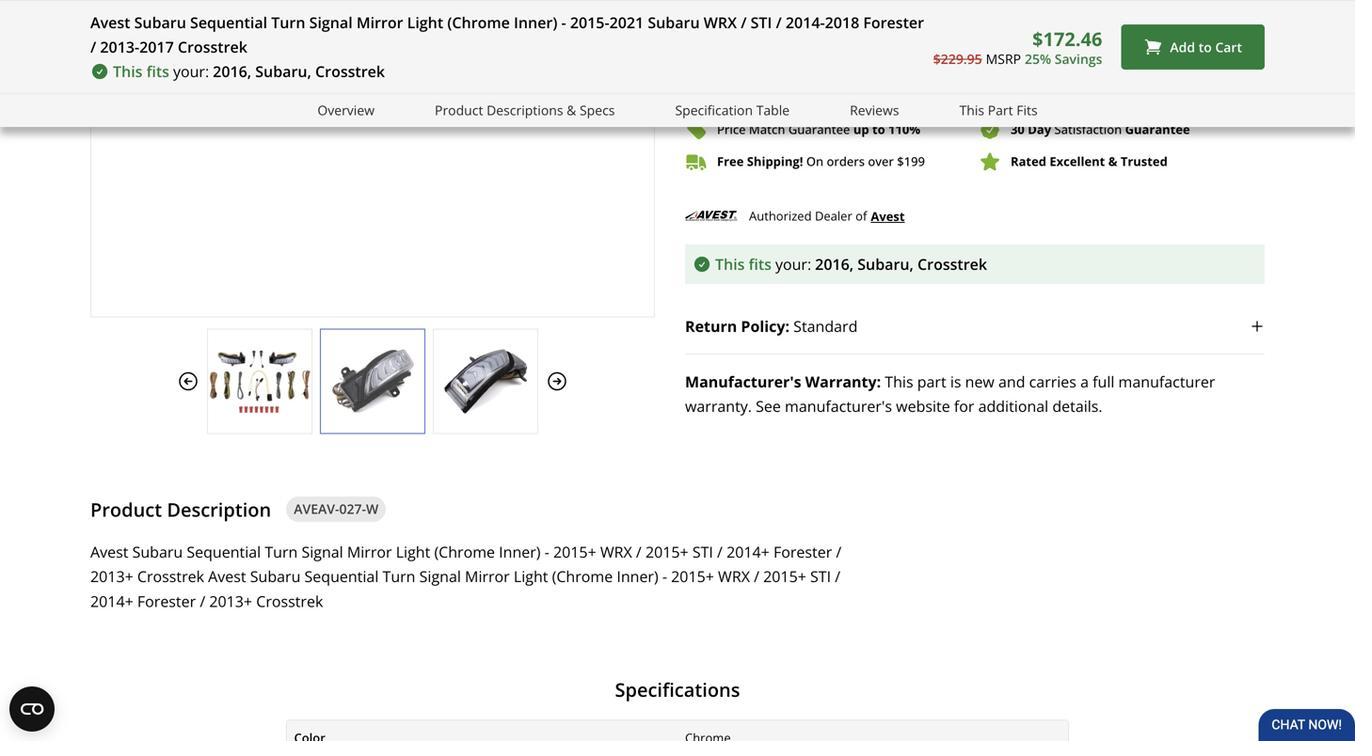 Task type: describe. For each thing, give the bounding box(es) containing it.
website
[[896, 396, 950, 416]]

2 vertical spatial forester
[[137, 592, 196, 612]]

standard
[[794, 316, 858, 336]]

turn for crosstrek
[[271, 12, 305, 32]]

forester inside avest subaru sequential turn signal mirror light (chrome inner) - 2015-2021 subaru wrx / sti / 2014-2018 forester / 2013-2017 crosstrek
[[864, 12, 924, 32]]

1 vertical spatial add to cart
[[952, 56, 1024, 74]]

1 horizontal spatial add
[[1170, 38, 1196, 56]]

wrx inside avest subaru sequential turn signal mirror light (chrome inner) - 2015-2021 subaru wrx / sti / 2014-2018 forester / 2013-2017 crosstrek
[[704, 12, 737, 32]]

$172.46
[[1033, 26, 1103, 52]]

& for descriptions
[[567, 101, 576, 119]]

1 horizontal spatial this fits your: 2016, subaru, crosstrek
[[715, 254, 987, 274]]

authorized dealer of avest
[[749, 208, 905, 225]]

day
[[1028, 121, 1052, 138]]

warranty:
[[805, 372, 881, 392]]

savings
[[1055, 50, 1103, 68]]

dealer
[[815, 208, 853, 225]]

satisfaction
[[1055, 121, 1122, 138]]

free
[[717, 153, 744, 170]]

new
[[965, 372, 995, 392]]

additional
[[979, 396, 1049, 416]]

0 vertical spatial 2013+
[[90, 567, 133, 587]]

this part fits
[[960, 101, 1038, 119]]

$
[[897, 153, 904, 170]]

turn for sequential
[[265, 542, 298, 562]]

avest link
[[871, 206, 905, 226]]

reviews link
[[850, 100, 899, 121]]

product description
[[90, 497, 271, 523]]

this part fits link
[[960, 100, 1038, 121]]

(chrome for 2015-
[[447, 12, 510, 32]]

shipping!
[[747, 153, 803, 170]]

a
[[1081, 372, 1089, 392]]

avest down product description
[[90, 542, 128, 562]]

product descriptions & specs link
[[435, 100, 615, 121]]

0 horizontal spatial this fits your: 2016, subaru, crosstrek
[[113, 61, 385, 81]]

1 horizontal spatial to
[[981, 56, 994, 74]]

rated
[[1011, 153, 1047, 170]]

inner) for 2015+
[[499, 542, 541, 562]]

table
[[757, 101, 790, 119]]

open widget image
[[9, 687, 55, 732]]

2 vertical spatial mirror
[[465, 567, 510, 587]]

2 guarantee from the left
[[1125, 121, 1191, 138]]

1 horizontal spatial forester
[[774, 542, 832, 562]]

on
[[807, 153, 824, 170]]

manufacturer's
[[785, 396, 892, 416]]

2 vertical spatial light
[[514, 567, 548, 587]]

of
[[856, 208, 867, 225]]

2013-
[[100, 37, 139, 57]]

warranty.
[[685, 396, 752, 416]]

descriptions
[[487, 101, 563, 119]]

1 horizontal spatial add to cart
[[1170, 38, 1243, 56]]

light for sequential
[[396, 542, 430, 562]]

authorized
[[749, 208, 812, 225]]

2015-
[[570, 12, 610, 32]]

1 vertical spatial 2016,
[[815, 254, 854, 274]]

carries
[[1029, 372, 1077, 392]]

sequential for 2017
[[190, 12, 267, 32]]

rated excellent & trusted
[[1011, 153, 1168, 170]]

3 aveav-027-w avest subaru sequential turn signal mirror light (chrome inner) - 2015+ wrx / 2015+ sti / 2014+ forester / 2013+ crosstrek, image from the left
[[434, 348, 537, 415]]

up
[[854, 121, 869, 138]]

is
[[951, 372, 962, 392]]

027-
[[339, 500, 366, 518]]

0 horizontal spatial cart
[[998, 56, 1024, 74]]

part
[[988, 101, 1013, 119]]

subaru right 2021
[[648, 12, 700, 32]]

manufacturer
[[1119, 372, 1216, 392]]

specification table
[[675, 101, 790, 119]]

go to left image image
[[177, 370, 200, 393]]

increment image
[[767, 0, 786, 15]]

aveav-027-w
[[294, 500, 379, 518]]

signal for crosstrek
[[309, 12, 353, 32]]

25%
[[1025, 50, 1052, 68]]

part
[[918, 372, 947, 392]]

subaru down product description
[[132, 542, 183, 562]]

1 vertical spatial wrx
[[600, 542, 632, 562]]

2017
[[139, 37, 174, 57]]

aveav-
[[294, 500, 339, 518]]

policy:
[[741, 316, 790, 336]]

msrp
[[986, 50, 1021, 68]]

full
[[1093, 372, 1115, 392]]



Task type: locate. For each thing, give the bounding box(es) containing it.
1 horizontal spatial 2013+
[[209, 592, 252, 612]]

your: down 2017
[[173, 61, 209, 81]]

0 vertical spatial (chrome
[[447, 12, 510, 32]]

1 vertical spatial forester
[[774, 542, 832, 562]]

signal for sequential
[[302, 542, 343, 562]]

0 vertical spatial signal
[[309, 12, 353, 32]]

-
[[562, 12, 566, 32], [545, 542, 550, 562], [663, 567, 667, 587]]

price match guarantee up to 110%
[[717, 121, 921, 138]]

1 horizontal spatial cart
[[1216, 38, 1243, 56]]

crosstrek inside avest subaru sequential turn signal mirror light (chrome inner) - 2015-2021 subaru wrx / sti / 2014-2018 forester / 2013-2017 crosstrek
[[178, 37, 247, 57]]

1 horizontal spatial 2016,
[[815, 254, 854, 274]]

0 vertical spatial &
[[567, 101, 576, 119]]

product left descriptions
[[435, 101, 483, 119]]

0 vertical spatial 2016,
[[213, 61, 251, 81]]

2 vertical spatial signal
[[419, 567, 461, 587]]

crosstrek
[[178, 37, 247, 57], [315, 61, 385, 81], [918, 254, 987, 274], [137, 567, 204, 587], [256, 592, 323, 612]]

1 vertical spatial (chrome
[[434, 542, 495, 562]]

2 vertical spatial inner)
[[617, 567, 659, 587]]

product descriptions & specs
[[435, 101, 615, 119]]

subaru down aveav-
[[250, 567, 301, 587]]

0 horizontal spatial sti
[[693, 542, 713, 562]]

cart
[[1216, 38, 1243, 56], [998, 56, 1024, 74]]

1 vertical spatial -
[[545, 542, 550, 562]]

inner) for 2015-
[[514, 12, 558, 32]]

0 vertical spatial your:
[[173, 61, 209, 81]]

inner) inside avest subaru sequential turn signal mirror light (chrome inner) - 2015-2021 subaru wrx / sti / 2014-2018 forester / 2013-2017 crosstrek
[[514, 12, 558, 32]]

specs
[[580, 101, 615, 119]]

avest inside authorized dealer of avest
[[871, 208, 905, 225]]

avest subaru sequential turn signal mirror light (chrome inner) - 2015-2021 subaru wrx / sti / 2014-2018 forester / 2013-2017 crosstrek
[[90, 12, 924, 57]]

match
[[749, 121, 786, 138]]

0 vertical spatial -
[[562, 12, 566, 32]]

product left description
[[90, 497, 162, 523]]

sti inside avest subaru sequential turn signal mirror light (chrome inner) - 2015-2021 subaru wrx / sti / 2014-2018 forester / 2013-2017 crosstrek
[[751, 12, 772, 32]]

110%
[[889, 121, 921, 138]]

1 vertical spatial inner)
[[499, 542, 541, 562]]

1 vertical spatial 2014+
[[90, 592, 133, 612]]

2 vertical spatial to
[[873, 121, 885, 138]]

0 vertical spatial forester
[[864, 12, 924, 32]]

0 horizontal spatial add to cart
[[952, 56, 1024, 74]]

guarantee
[[789, 121, 850, 138], [1125, 121, 1191, 138]]

2015+
[[553, 542, 597, 562], [646, 542, 689, 562], [671, 567, 714, 587], [764, 567, 807, 587]]

2018
[[825, 12, 860, 32]]

1 vertical spatial sequential
[[187, 542, 261, 562]]

signal inside avest subaru sequential turn signal mirror light (chrome inner) - 2015-2021 subaru wrx / sti / 2014-2018 forester / 2013-2017 crosstrek
[[309, 12, 353, 32]]

0 horizontal spatial 2013+
[[90, 567, 133, 587]]

fits
[[146, 61, 169, 81], [749, 254, 772, 274]]

product
[[435, 101, 483, 119], [90, 497, 162, 523]]

$172.46 $229.95 msrp 25% savings
[[934, 26, 1103, 68]]

turn
[[271, 12, 305, 32], [265, 542, 298, 562], [383, 567, 416, 587]]

1 horizontal spatial your:
[[776, 254, 812, 274]]

1 horizontal spatial -
[[562, 12, 566, 32]]

light
[[407, 12, 444, 32], [396, 542, 430, 562], [514, 567, 548, 587]]

30 day satisfaction guarantee
[[1011, 121, 1191, 138]]

return
[[685, 316, 737, 336]]

avest subaru sequential turn signal mirror light (chrome inner) - 2015+ wrx / 2015+ sti / 2014+ forester / 2013+ crosstrek avest subaru sequential turn signal mirror light (chrome inner) - 2015+ wrx / 2015+ sti / 2014+ forester / 2013+ crosstrek
[[90, 542, 842, 612]]

- for 2015-
[[562, 12, 566, 32]]

details.
[[1053, 396, 1103, 416]]

0 horizontal spatial guarantee
[[789, 121, 850, 138]]

reviews
[[850, 101, 899, 119]]

0 horizontal spatial forester
[[137, 592, 196, 612]]

0 horizontal spatial fits
[[146, 61, 169, 81]]

over
[[868, 153, 894, 170]]

0 vertical spatial this fits your: 2016, subaru, crosstrek
[[113, 61, 385, 81]]

description
[[167, 497, 271, 523]]

2 vertical spatial turn
[[383, 567, 416, 587]]

specification table link
[[675, 100, 790, 121]]

1 vertical spatial 2013+
[[209, 592, 252, 612]]

$229.95
[[934, 50, 982, 68]]

1 horizontal spatial aveav-027-w avest subaru sequential turn signal mirror light (chrome inner) - 2015+ wrx / 2015+ sti / 2014+ forester / 2013+ crosstrek, image
[[321, 348, 425, 415]]

- for 2015+
[[545, 542, 550, 562]]

guarantee up "free shipping! on orders over $ 199"
[[789, 121, 850, 138]]

0 vertical spatial cart
[[1216, 38, 1243, 56]]

2 horizontal spatial aveav-027-w avest subaru sequential turn signal mirror light (chrome inner) - 2015+ wrx / 2015+ sti / 2014+ forester / 2013+ crosstrek, image
[[434, 348, 537, 415]]

sti
[[751, 12, 772, 32], [693, 542, 713, 562], [810, 567, 831, 587]]

(chrome
[[447, 12, 510, 32], [434, 542, 495, 562], [552, 567, 613, 587]]

(chrome for 2015+
[[434, 542, 495, 562]]

light inside avest subaru sequential turn signal mirror light (chrome inner) - 2015-2021 subaru wrx / sti / 2014-2018 forester / 2013-2017 crosstrek
[[407, 12, 444, 32]]

price
[[717, 121, 746, 138]]

0 horizontal spatial 2014+
[[90, 592, 133, 612]]

2 vertical spatial sti
[[810, 567, 831, 587]]

subaru,
[[255, 61, 311, 81], [858, 254, 914, 274]]

1 vertical spatial to
[[981, 56, 994, 74]]

0 vertical spatial add to cart
[[1170, 38, 1243, 56]]

30
[[1011, 121, 1025, 138]]

199
[[904, 153, 925, 170]]

turn inside avest subaru sequential turn signal mirror light (chrome inner) - 2015-2021 subaru wrx / sti / 2014-2018 forester / 2013-2017 crosstrek
[[271, 12, 305, 32]]

0 horizontal spatial 2016,
[[213, 61, 251, 81]]

1 vertical spatial this fits your: 2016, subaru, crosstrek
[[715, 254, 987, 274]]

go to right image image
[[546, 370, 569, 393]]

1 guarantee from the left
[[789, 121, 850, 138]]

2 vertical spatial sequential
[[305, 567, 379, 587]]

2 vertical spatial -
[[663, 567, 667, 587]]

product for product descriptions & specs
[[435, 101, 483, 119]]

0 vertical spatial light
[[407, 12, 444, 32]]

decrement image
[[690, 0, 709, 15]]

2014-
[[786, 12, 825, 32]]

see
[[756, 396, 781, 416]]

0 vertical spatial to
[[1199, 38, 1212, 56]]

1 vertical spatial turn
[[265, 542, 298, 562]]

guarantee up trusted
[[1125, 121, 1191, 138]]

2016,
[[213, 61, 251, 81], [815, 254, 854, 274]]

mirror inside avest subaru sequential turn signal mirror light (chrome inner) - 2015-2021 subaru wrx / sti / 2014-2018 forester / 2013-2017 crosstrek
[[357, 12, 403, 32]]

fits down the authorized
[[749, 254, 772, 274]]

1 horizontal spatial sti
[[751, 12, 772, 32]]

0 vertical spatial inner)
[[514, 12, 558, 32]]

2013+
[[90, 567, 133, 587], [209, 592, 252, 612]]

free shipping! on orders over $ 199
[[717, 153, 925, 170]]

1 vertical spatial subaru,
[[858, 254, 914, 274]]

mirror for crosstrek
[[357, 12, 403, 32]]

2 horizontal spatial sti
[[810, 567, 831, 587]]

sequential for subaru
[[187, 542, 261, 562]]

2 vertical spatial (chrome
[[552, 567, 613, 587]]

& for excellent
[[1109, 153, 1118, 170]]

& left trusted
[[1109, 153, 1118, 170]]

for
[[954, 396, 975, 416]]

forester
[[864, 12, 924, 32], [774, 542, 832, 562], [137, 592, 196, 612]]

0 vertical spatial add
[[1170, 38, 1196, 56]]

specifications
[[615, 677, 740, 703]]

manufacturer's
[[685, 372, 802, 392]]

product for product description
[[90, 497, 162, 523]]

1 horizontal spatial guarantee
[[1125, 121, 1191, 138]]

this part is new and carries a full manufacturer warranty. see manufacturer's website for additional details.
[[685, 372, 1216, 416]]

return policy: standard
[[685, 316, 858, 336]]

0 vertical spatial fits
[[146, 61, 169, 81]]

light for crosstrek
[[407, 12, 444, 32]]

1 vertical spatial &
[[1109, 153, 1118, 170]]

fits down 2017
[[146, 61, 169, 81]]

/
[[741, 12, 747, 32], [776, 12, 782, 32], [90, 37, 96, 57], [636, 542, 642, 562], [717, 542, 723, 562], [836, 542, 842, 562], [754, 567, 760, 587], [835, 567, 841, 587], [200, 592, 205, 612]]

inner)
[[514, 12, 558, 32], [499, 542, 541, 562], [617, 567, 659, 587]]

orders
[[827, 153, 865, 170]]

avest
[[90, 12, 130, 32], [871, 208, 905, 225], [90, 542, 128, 562], [208, 567, 246, 587]]

mirror for sequential
[[347, 542, 392, 562]]

1 horizontal spatial fits
[[749, 254, 772, 274]]

add to cart button
[[1121, 24, 1265, 70], [685, 43, 1265, 88]]

trusted
[[1121, 153, 1168, 170]]

excellent
[[1050, 153, 1105, 170]]

0 horizontal spatial to
[[873, 121, 885, 138]]

your:
[[173, 61, 209, 81], [776, 254, 812, 274]]

(chrome inside avest subaru sequential turn signal mirror light (chrome inner) - 2015-2021 subaru wrx / sti / 2014-2018 forester / 2013-2017 crosstrek
[[447, 12, 510, 32]]

avest down description
[[208, 567, 246, 587]]

0 horizontal spatial subaru,
[[255, 61, 311, 81]]

manufacturer's warranty:
[[685, 372, 881, 392]]

signal
[[309, 12, 353, 32], [302, 542, 343, 562], [419, 567, 461, 587]]

1 vertical spatial product
[[90, 497, 162, 523]]

& left specs
[[567, 101, 576, 119]]

None number field
[[685, 0, 791, 28]]

avest inside avest subaru sequential turn signal mirror light (chrome inner) - 2015-2021 subaru wrx / sti / 2014-2018 forester / 2013-2017 crosstrek
[[90, 12, 130, 32]]

this inside this part is new and carries a full manufacturer warranty. see manufacturer's website for additional details.
[[885, 372, 914, 392]]

1 horizontal spatial subaru,
[[858, 254, 914, 274]]

and
[[999, 372, 1026, 392]]

1 vertical spatial your:
[[776, 254, 812, 274]]

avest image
[[685, 203, 738, 229]]

0 vertical spatial sequential
[[190, 12, 267, 32]]

0 vertical spatial subaru,
[[255, 61, 311, 81]]

overview
[[318, 101, 375, 119]]

2 aveav-027-w avest subaru sequential turn signal mirror light (chrome inner) - 2015+ wrx / 2015+ sti / 2014+ forester / 2013+ crosstrek, image from the left
[[321, 348, 425, 415]]

specification
[[675, 101, 753, 119]]

&
[[567, 101, 576, 119], [1109, 153, 1118, 170]]

1 vertical spatial mirror
[[347, 542, 392, 562]]

avest right of
[[871, 208, 905, 225]]

fits
[[1017, 101, 1038, 119]]

subaru up 2017
[[134, 12, 186, 32]]

1 vertical spatial light
[[396, 542, 430, 562]]

0 horizontal spatial your:
[[173, 61, 209, 81]]

0 horizontal spatial &
[[567, 101, 576, 119]]

0 vertical spatial turn
[[271, 12, 305, 32]]

2014+
[[727, 542, 770, 562], [90, 592, 133, 612]]

0 horizontal spatial add
[[952, 56, 977, 74]]

0 vertical spatial mirror
[[357, 12, 403, 32]]

1 vertical spatial sti
[[693, 542, 713, 562]]

0 horizontal spatial aveav-027-w avest subaru sequential turn signal mirror light (chrome inner) - 2015+ wrx / 2015+ sti / 2014+ forester / 2013+ crosstrek, image
[[208, 348, 312, 415]]

overview link
[[318, 100, 375, 121]]

aveav-027-w avest subaru sequential turn signal mirror light (chrome inner) - 2015+ wrx / 2015+ sti / 2014+ forester / 2013+ crosstrek, image
[[208, 348, 312, 415], [321, 348, 425, 415], [434, 348, 537, 415]]

2 vertical spatial wrx
[[718, 567, 750, 587]]

1 vertical spatial cart
[[998, 56, 1024, 74]]

avest up 2013-
[[90, 12, 130, 32]]

1 horizontal spatial 2014+
[[727, 542, 770, 562]]

1 vertical spatial add
[[952, 56, 977, 74]]

1 vertical spatial signal
[[302, 542, 343, 562]]

0 vertical spatial 2014+
[[727, 542, 770, 562]]

2 horizontal spatial -
[[663, 567, 667, 587]]

1 horizontal spatial product
[[435, 101, 483, 119]]

0 vertical spatial product
[[435, 101, 483, 119]]

sequential inside avest subaru sequential turn signal mirror light (chrome inner) - 2015-2021 subaru wrx / sti / 2014-2018 forester / 2013-2017 crosstrek
[[190, 12, 267, 32]]

- inside avest subaru sequential turn signal mirror light (chrome inner) - 2015-2021 subaru wrx / sti / 2014-2018 forester / 2013-2017 crosstrek
[[562, 12, 566, 32]]

2 horizontal spatial to
[[1199, 38, 1212, 56]]

1 aveav-027-w avest subaru sequential turn signal mirror light (chrome inner) - 2015+ wrx / 2015+ sti / 2014+ forester / 2013+ crosstrek, image from the left
[[208, 348, 312, 415]]

w
[[366, 500, 379, 518]]

0 vertical spatial sti
[[751, 12, 772, 32]]

add to cart
[[1170, 38, 1243, 56], [952, 56, 1024, 74]]

add
[[1170, 38, 1196, 56], [952, 56, 977, 74]]

this inside "link"
[[960, 101, 985, 119]]

1 horizontal spatial &
[[1109, 153, 1118, 170]]

your: down the authorized
[[776, 254, 812, 274]]

this fits your: 2016, subaru, crosstrek
[[113, 61, 385, 81], [715, 254, 987, 274]]

this
[[113, 61, 143, 81], [960, 101, 985, 119], [715, 254, 745, 274], [885, 372, 914, 392]]

0 horizontal spatial -
[[545, 542, 550, 562]]

1 vertical spatial fits
[[749, 254, 772, 274]]

0 horizontal spatial product
[[90, 497, 162, 523]]

sequential
[[190, 12, 267, 32], [187, 542, 261, 562], [305, 567, 379, 587]]

0 vertical spatial wrx
[[704, 12, 737, 32]]

2021
[[610, 12, 644, 32]]

2 horizontal spatial forester
[[864, 12, 924, 32]]



Task type: vqa. For each thing, say whether or not it's contained in the screenshot.
top 2014+
yes



